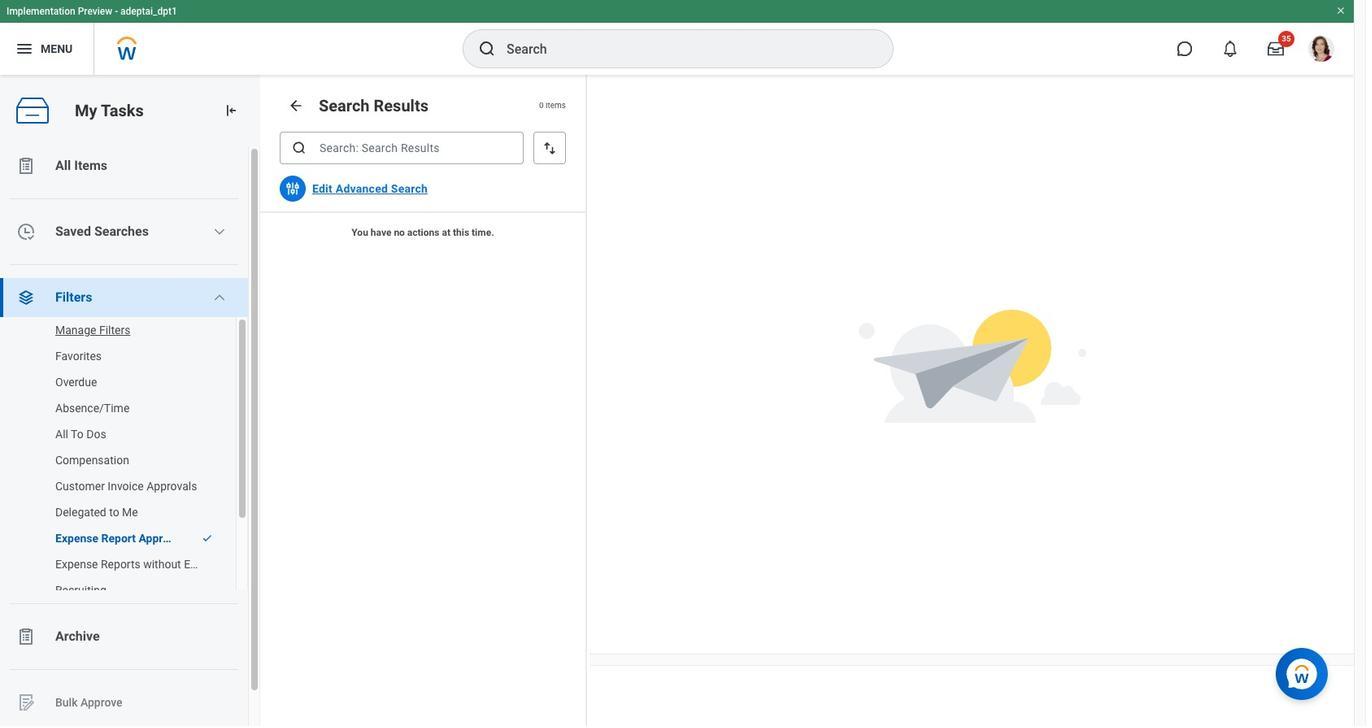 Task type: describe. For each thing, give the bounding box(es) containing it.
transformation import image
[[223, 102, 239, 119]]

edit advanced search
[[312, 182, 428, 195]]

saved
[[55, 224, 91, 239]]

my
[[75, 101, 97, 120]]

search image inside item list element
[[291, 140, 307, 156]]

menu button
[[0, 23, 94, 75]]

favorites button
[[0, 340, 220, 372]]

recruiting button
[[0, 574, 220, 607]]

check image
[[202, 533, 213, 544]]

items
[[546, 101, 566, 110]]

items
[[74, 158, 107, 173]]

exceptions
[[184, 558, 239, 571]]

35 button
[[1258, 31, 1295, 67]]

dos
[[86, 428, 106, 441]]

delegated to me button
[[0, 496, 220, 529]]

delegated to me
[[55, 506, 138, 519]]

expense report approvals
[[55, 532, 190, 545]]

all to dos button
[[0, 418, 220, 451]]

edit advanced search button
[[306, 172, 434, 205]]

customer invoice approvals
[[55, 480, 197, 493]]

to
[[71, 428, 84, 441]]

filters button
[[0, 278, 248, 317]]

advanced
[[336, 182, 388, 195]]

clipboard image
[[16, 627, 36, 647]]

implementation
[[7, 6, 75, 17]]

expense for expense reports without exceptions
[[55, 558, 98, 571]]

have
[[371, 227, 392, 238]]

adeptai_dpt1
[[120, 6, 177, 17]]

item list element
[[260, 75, 587, 726]]

manage filters
[[55, 324, 130, 337]]

this
[[453, 227, 469, 238]]

searches
[[94, 224, 149, 239]]

customer invoice approvals button
[[0, 470, 220, 503]]

compensation
[[55, 454, 129, 467]]

chevron down image
[[213, 291, 226, 304]]

report
[[101, 532, 136, 545]]

35
[[1282, 34, 1291, 43]]

notifications large image
[[1222, 41, 1239, 57]]

all items button
[[0, 146, 248, 185]]

search inside button
[[391, 182, 428, 195]]

approvals for customer invoice approvals
[[147, 480, 197, 493]]

menu banner
[[0, 0, 1354, 75]]

you have no actions at this time.
[[352, 227, 494, 238]]

results
[[374, 96, 429, 115]]

favorites
[[55, 350, 102, 363]]

filters inside dropdown button
[[55, 290, 92, 305]]

overdue button
[[0, 366, 220, 399]]

sort image
[[542, 140, 558, 156]]

preview
[[78, 6, 112, 17]]

filters inside "button"
[[99, 324, 130, 337]]

archive
[[55, 629, 100, 644]]

0 vertical spatial search
[[319, 96, 370, 115]]

profile logan mcneil image
[[1309, 36, 1335, 65]]

all items
[[55, 158, 107, 173]]

at
[[442, 227, 451, 238]]

justify image
[[15, 39, 34, 59]]

expense reports without exceptions
[[55, 558, 239, 571]]

expense reports without exceptions button
[[0, 548, 239, 581]]

invoice
[[108, 480, 144, 493]]

clock check image
[[16, 222, 36, 242]]



Task type: locate. For each thing, give the bounding box(es) containing it.
my tasks
[[75, 101, 144, 120]]

recruiting
[[55, 584, 106, 597]]

0 vertical spatial expense
[[55, 532, 98, 545]]

2 list from the top
[[0, 314, 248, 607]]

customer
[[55, 480, 105, 493]]

all to dos
[[55, 428, 106, 441]]

list
[[0, 146, 260, 726], [0, 314, 248, 607]]

bulk approve
[[55, 696, 123, 709]]

all left to
[[55, 428, 68, 441]]

1 list from the top
[[0, 146, 260, 726]]

2 expense from the top
[[55, 558, 98, 571]]

menu
[[41, 42, 73, 55]]

close environment banner image
[[1336, 6, 1346, 15]]

you
[[352, 227, 368, 238]]

1 vertical spatial approvals
[[139, 532, 190, 545]]

search results
[[319, 96, 429, 115]]

list containing manage filters
[[0, 314, 248, 607]]

Search: Search Results text field
[[280, 132, 524, 164]]

rename image
[[16, 693, 36, 712]]

archive button
[[0, 617, 248, 656]]

bulk
[[55, 696, 78, 709]]

0 vertical spatial search image
[[477, 39, 497, 59]]

no
[[394, 227, 405, 238]]

0 vertical spatial all
[[55, 158, 71, 173]]

overdue
[[55, 376, 97, 389]]

delegated
[[55, 506, 106, 519]]

filters up manage
[[55, 290, 92, 305]]

-
[[115, 6, 118, 17]]

expense report approvals button
[[0, 522, 194, 555]]

all for all to dos
[[55, 428, 68, 441]]

arrow left image
[[288, 98, 304, 114]]

search right arrow left icon on the left top
[[319, 96, 370, 115]]

search
[[319, 96, 370, 115], [391, 182, 428, 195]]

0 vertical spatial approvals
[[147, 480, 197, 493]]

my tasks element
[[0, 75, 260, 726]]

0
[[539, 101, 544, 110]]

expense inside "button"
[[55, 558, 98, 571]]

expense up recruiting
[[55, 558, 98, 571]]

1 vertical spatial expense
[[55, 558, 98, 571]]

1 vertical spatial search
[[391, 182, 428, 195]]

0 horizontal spatial filters
[[55, 290, 92, 305]]

bulk approve link
[[0, 683, 248, 722]]

manage
[[55, 324, 96, 337]]

1 vertical spatial all
[[55, 428, 68, 441]]

0 horizontal spatial search
[[319, 96, 370, 115]]

tasks
[[101, 101, 144, 120]]

search image
[[477, 39, 497, 59], [291, 140, 307, 156]]

all for all items
[[55, 158, 71, 173]]

1 horizontal spatial filters
[[99, 324, 130, 337]]

approve
[[80, 696, 123, 709]]

approvals for expense report approvals
[[139, 532, 190, 545]]

saved searches button
[[0, 212, 248, 251]]

0 vertical spatial filters
[[55, 290, 92, 305]]

inbox large image
[[1268, 41, 1284, 57]]

1 vertical spatial search image
[[291, 140, 307, 156]]

compensation button
[[0, 444, 220, 477]]

perspective image
[[16, 288, 36, 307]]

edit
[[312, 182, 333, 195]]

all
[[55, 158, 71, 173], [55, 428, 68, 441]]

expense down delegated
[[55, 532, 98, 545]]

search down search: search results 'text box'
[[391, 182, 428, 195]]

time.
[[472, 227, 494, 238]]

clipboard image
[[16, 156, 36, 176]]

approvals inside the expense report approvals button
[[139, 532, 190, 545]]

without
[[143, 558, 181, 571]]

1 horizontal spatial search
[[391, 182, 428, 195]]

to
[[109, 506, 119, 519]]

actions
[[407, 227, 440, 238]]

0 horizontal spatial search image
[[291, 140, 307, 156]]

1 horizontal spatial search image
[[477, 39, 497, 59]]

filters up the favorites button
[[99, 324, 130, 337]]

Search Workday  search field
[[507, 31, 860, 67]]

0 items
[[539, 101, 566, 110]]

approvals right invoice
[[147, 480, 197, 493]]

saved searches
[[55, 224, 149, 239]]

expense for expense report approvals
[[55, 532, 98, 545]]

chevron down image
[[213, 225, 226, 238]]

approvals up 'without' at the left
[[139, 532, 190, 545]]

reports
[[101, 558, 140, 571]]

configure image
[[285, 181, 301, 197]]

me
[[122, 506, 138, 519]]

approvals
[[147, 480, 197, 493], [139, 532, 190, 545]]

absence/time button
[[0, 392, 220, 425]]

list inside my tasks element
[[0, 314, 248, 607]]

expense
[[55, 532, 98, 545], [55, 558, 98, 571]]

filters
[[55, 290, 92, 305], [99, 324, 130, 337]]

1 expense from the top
[[55, 532, 98, 545]]

expense inside button
[[55, 532, 98, 545]]

implementation preview -   adeptai_dpt1
[[7, 6, 177, 17]]

manage filters button
[[0, 314, 220, 346]]

1 all from the top
[[55, 158, 71, 173]]

all left items
[[55, 158, 71, 173]]

approvals inside "customer invoice approvals" button
[[147, 480, 197, 493]]

1 vertical spatial filters
[[99, 324, 130, 337]]

2 all from the top
[[55, 428, 68, 441]]

absence/time
[[55, 402, 130, 415]]

list containing all items
[[0, 146, 260, 726]]



Task type: vqa. For each thing, say whether or not it's contained in the screenshot.
My
yes



